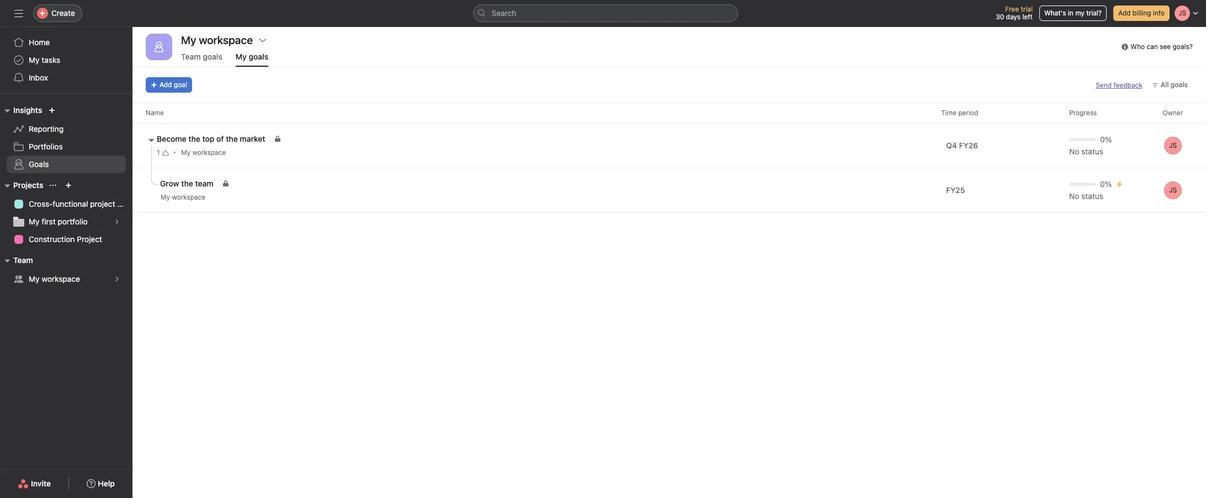 Task type: locate. For each thing, give the bounding box(es) containing it.
name
[[146, 109, 164, 117]]

1 no from the top
[[1069, 147, 1080, 156]]

invite button
[[11, 474, 58, 494]]

become the top of the market
[[157, 134, 265, 144]]

my
[[1076, 9, 1085, 17]]

become the top of the market link
[[157, 133, 274, 145]]

0 vertical spatial no
[[1069, 147, 1080, 156]]

search list box
[[473, 4, 738, 22]]

search
[[492, 8, 516, 18]]

workspace
[[192, 149, 226, 157], [172, 193, 205, 202], [42, 274, 80, 284]]

help
[[98, 479, 115, 489]]

q4 fy26 button
[[941, 138, 992, 153]]

my workspace button
[[176, 145, 244, 161], [156, 192, 224, 203]]

1 js from the top
[[1169, 141, 1177, 150]]

1 vertical spatial status
[[1082, 192, 1104, 201]]

add for add goal
[[160, 81, 172, 89]]

no status
[[1069, 147, 1104, 156], [1069, 192, 1104, 201]]

workspace down grow the team link
[[172, 193, 205, 202]]

0 vertical spatial status
[[1082, 147, 1104, 156]]

0 vertical spatial js
[[1169, 141, 1177, 150]]

2 no status from the top
[[1069, 192, 1104, 201]]

1 button
[[155, 147, 171, 158]]

all goals button
[[1147, 77, 1193, 93]]

create button
[[33, 4, 82, 22]]

team goals
[[181, 52, 222, 61]]

team down construction
[[13, 256, 33, 265]]

see details, my first portfolio image
[[114, 219, 120, 225]]

add inside button
[[160, 81, 172, 89]]

info
[[1153, 9, 1165, 17]]

all
[[1161, 81, 1169, 89]]

2 horizontal spatial goals
[[1171, 81, 1188, 89]]

0 vertical spatial workspace
[[192, 149, 226, 157]]

see details, my workspace image
[[114, 276, 120, 283]]

time
[[941, 109, 957, 117]]

1 horizontal spatial goals
[[249, 52, 268, 61]]

inbox
[[29, 73, 48, 82]]

my workspace down construction
[[29, 274, 80, 284]]

what's in my trial?
[[1045, 9, 1102, 17]]

can
[[1147, 43, 1158, 51]]

add left billing
[[1119, 9, 1131, 17]]

show options, current sort, top image
[[50, 182, 57, 189]]

1 vertical spatial add
[[160, 81, 172, 89]]

1 vertical spatial team
[[13, 256, 33, 265]]

0 vertical spatial js button
[[1164, 137, 1182, 155]]

2 no from the top
[[1069, 192, 1080, 201]]

reporting link
[[7, 120, 126, 138]]

goals down my workspace
[[203, 52, 222, 61]]

the right of
[[226, 134, 238, 144]]

trial?
[[1087, 9, 1102, 17]]

2 js from the top
[[1169, 186, 1177, 194]]

js button
[[1164, 137, 1182, 155], [1164, 182, 1182, 199]]

my workspace button down become the top of the market on the top left
[[176, 145, 244, 161]]

0 horizontal spatial goals
[[203, 52, 222, 61]]

what's in my trial? button
[[1040, 6, 1107, 21]]

tasks
[[42, 55, 60, 65]]

js for second js button from the bottom of the page
[[1169, 141, 1177, 150]]

team
[[181, 52, 201, 61], [13, 256, 33, 265]]

my workspace button down grow the team link
[[156, 192, 224, 203]]

0 vertical spatial no status
[[1069, 147, 1104, 156]]

my workspace
[[181, 149, 226, 157], [161, 193, 205, 202], [29, 274, 80, 284]]

new image
[[49, 107, 55, 114]]

team up goal
[[181, 52, 201, 61]]

functional
[[53, 199, 88, 209]]

portfolio
[[58, 217, 88, 226]]

goals right the all
[[1171, 81, 1188, 89]]

team button
[[0, 254, 33, 267]]

workspace down construction project link
[[42, 274, 80, 284]]

goals?
[[1173, 43, 1193, 51]]

•
[[173, 148, 176, 156]]

2 js button from the top
[[1164, 182, 1182, 199]]

goals
[[29, 160, 49, 169]]

the left the team
[[181, 179, 193, 188]]

my
[[236, 52, 247, 61], [29, 55, 40, 65], [181, 149, 191, 157], [161, 193, 170, 202], [29, 217, 40, 226], [29, 274, 40, 284]]

insights element
[[0, 100, 133, 176]]

1 vertical spatial no
[[1069, 192, 1080, 201]]

goals for my goals
[[249, 52, 268, 61]]

goals down show options image
[[249, 52, 268, 61]]

my workspace down grow the team on the left
[[161, 193, 205, 202]]

1
[[157, 149, 160, 157]]

global element
[[0, 27, 133, 93]]

my workspace link
[[7, 271, 126, 288]]

1 vertical spatial js button
[[1164, 182, 1182, 199]]

my left 'tasks'
[[29, 55, 40, 65]]

0%
[[1100, 135, 1112, 144], [1100, 179, 1112, 189]]

js
[[1169, 141, 1177, 150], [1169, 186, 1177, 194]]

goals inside dropdown button
[[1171, 81, 1188, 89]]

workspace inside teams 'element'
[[42, 274, 80, 284]]

the
[[188, 134, 200, 144], [226, 134, 238, 144], [181, 179, 193, 188]]

2 vertical spatial my workspace
[[29, 274, 80, 284]]

1 vertical spatial 0%
[[1100, 179, 1112, 189]]

1 vertical spatial workspace
[[172, 193, 205, 202]]

0 vertical spatial 0%
[[1100, 135, 1112, 144]]

1 vertical spatial no status
[[1069, 192, 1104, 201]]

my workspace inside teams 'element'
[[29, 274, 80, 284]]

2 vertical spatial workspace
[[42, 274, 80, 284]]

project
[[77, 235, 102, 244]]

0 vertical spatial my workspace
[[181, 149, 226, 157]]

my workspace
[[181, 34, 253, 46]]

1 vertical spatial js
[[1169, 186, 1177, 194]]

add left goal
[[160, 81, 172, 89]]

fy26
[[959, 141, 978, 150]]

project
[[90, 199, 115, 209]]

the inside grow the team link
[[181, 179, 193, 188]]

status
[[1082, 147, 1104, 156], [1082, 192, 1104, 201]]

1 no status from the top
[[1069, 147, 1104, 156]]

the for top
[[188, 134, 200, 144]]

team
[[195, 179, 214, 188]]

first
[[42, 217, 56, 226]]

my tasks link
[[7, 51, 126, 69]]

my tasks
[[29, 55, 60, 65]]

construction project link
[[7, 231, 126, 248]]

team goals link
[[181, 52, 222, 67]]

my down my workspace
[[236, 52, 247, 61]]

workspace down top
[[192, 149, 226, 157]]

fy25 button
[[941, 183, 979, 198]]

free trial 30 days left
[[996, 5, 1033, 21]]

0 horizontal spatial add
[[160, 81, 172, 89]]

send feedback
[[1096, 81, 1143, 89]]

period
[[958, 109, 978, 117]]

send
[[1096, 81, 1112, 89]]

my inside "global" element
[[29, 55, 40, 65]]

the left top
[[188, 134, 200, 144]]

cross-functional project plan link
[[7, 195, 132, 213]]

workspace for the bottommost "my workspace" "dropdown button"
[[172, 193, 205, 202]]

1 horizontal spatial team
[[181, 52, 201, 61]]

my workspace down top
[[181, 149, 226, 157]]

add inside button
[[1119, 9, 1131, 17]]

0 horizontal spatial team
[[13, 256, 33, 265]]

my left first at the top of the page
[[29, 217, 40, 226]]

no
[[1069, 147, 1080, 156], [1069, 192, 1080, 201]]

1 horizontal spatial add
[[1119, 9, 1131, 17]]

team inside dropdown button
[[13, 256, 33, 265]]

0 vertical spatial add
[[1119, 9, 1131, 17]]

my down team dropdown button
[[29, 274, 40, 284]]

projects element
[[0, 176, 133, 251]]

goals
[[203, 52, 222, 61], [249, 52, 268, 61], [1171, 81, 1188, 89]]

trial
[[1021, 5, 1033, 13]]

my goals
[[236, 52, 268, 61]]

0 vertical spatial team
[[181, 52, 201, 61]]

create
[[51, 8, 75, 18]]



Task type: describe. For each thing, give the bounding box(es) containing it.
what's
[[1045, 9, 1066, 17]]

the for team
[[181, 179, 193, 188]]

help button
[[80, 474, 122, 494]]

2 status from the top
[[1082, 192, 1104, 201]]

add goal button
[[146, 77, 192, 93]]

projects
[[13, 181, 43, 190]]

q4
[[946, 141, 957, 150]]

who can see goals?
[[1131, 43, 1193, 51]]

portfolios
[[29, 142, 63, 151]]

market
[[240, 134, 265, 144]]

fy25
[[946, 186, 965, 195]]

portfolios link
[[7, 138, 126, 156]]

1 vertical spatial my workspace button
[[156, 192, 224, 203]]

grow
[[160, 179, 179, 188]]

construction
[[29, 235, 75, 244]]

my inside teams 'element'
[[29, 274, 40, 284]]

1 vertical spatial my workspace
[[161, 193, 205, 202]]

search button
[[473, 4, 738, 22]]

1 js button from the top
[[1164, 137, 1182, 155]]

in
[[1068, 9, 1074, 17]]

my down grow
[[161, 193, 170, 202]]

my first portfolio
[[29, 217, 88, 226]]

left
[[1023, 13, 1033, 21]]

home
[[29, 38, 50, 47]]

grow the team link
[[160, 178, 222, 190]]

who
[[1131, 43, 1145, 51]]

owner
[[1163, 109, 1183, 117]]

my right •
[[181, 149, 191, 157]]

add billing info
[[1119, 9, 1165, 17]]

invite
[[31, 479, 51, 489]]

30
[[996, 13, 1004, 21]]

my goals link
[[236, 52, 268, 67]]

team for team goals
[[181, 52, 201, 61]]

plan
[[117, 199, 132, 209]]

see
[[1160, 43, 1171, 51]]

2 0% from the top
[[1100, 179, 1112, 189]]

show options image
[[258, 36, 267, 45]]

goals for team goals
[[203, 52, 222, 61]]

add billing info button
[[1114, 6, 1170, 21]]

goal
[[174, 81, 187, 89]]

teams element
[[0, 251, 133, 290]]

all goals
[[1161, 81, 1188, 89]]

free
[[1005, 5, 1019, 13]]

of
[[216, 134, 224, 144]]

goals for all goals
[[1171, 81, 1188, 89]]

collapse subgoal list for the goal become the top of the market image
[[147, 136, 156, 145]]

team for team
[[13, 256, 33, 265]]

grow the team
[[160, 179, 214, 188]]

construction project
[[29, 235, 102, 244]]

time period
[[941, 109, 978, 117]]

billing
[[1133, 9, 1151, 17]]

js for 1st js button from the bottom
[[1169, 186, 1177, 194]]

add for add billing info
[[1119, 9, 1131, 17]]

insights button
[[0, 104, 42, 117]]

progress
[[1069, 109, 1097, 117]]

new project or portfolio image
[[65, 182, 72, 189]]

add goal
[[160, 81, 187, 89]]

insights
[[13, 105, 42, 115]]

feedback
[[1114, 81, 1143, 89]]

send feedback link
[[1096, 80, 1143, 90]]

become
[[157, 134, 186, 144]]

hide sidebar image
[[14, 9, 23, 18]]

days
[[1006, 13, 1021, 21]]

cross-functional project plan
[[29, 199, 132, 209]]

goals link
[[7, 156, 126, 173]]

cross-
[[29, 199, 53, 209]]

top
[[202, 134, 214, 144]]

inbox link
[[7, 69, 126, 87]]

projects button
[[0, 179, 43, 192]]

0 vertical spatial my workspace button
[[176, 145, 244, 161]]

q4 fy26
[[946, 141, 978, 150]]

1 0% from the top
[[1100, 135, 1112, 144]]

reporting
[[29, 124, 64, 134]]

my first portfolio link
[[7, 213, 126, 231]]

workspace for topmost "my workspace" "dropdown button"
[[192, 149, 226, 157]]

1 status from the top
[[1082, 147, 1104, 156]]

my inside projects element
[[29, 217, 40, 226]]

home link
[[7, 34, 126, 51]]



Task type: vqa. For each thing, say whether or not it's contained in the screenshot.
first the No status from the bottom of the page
yes



